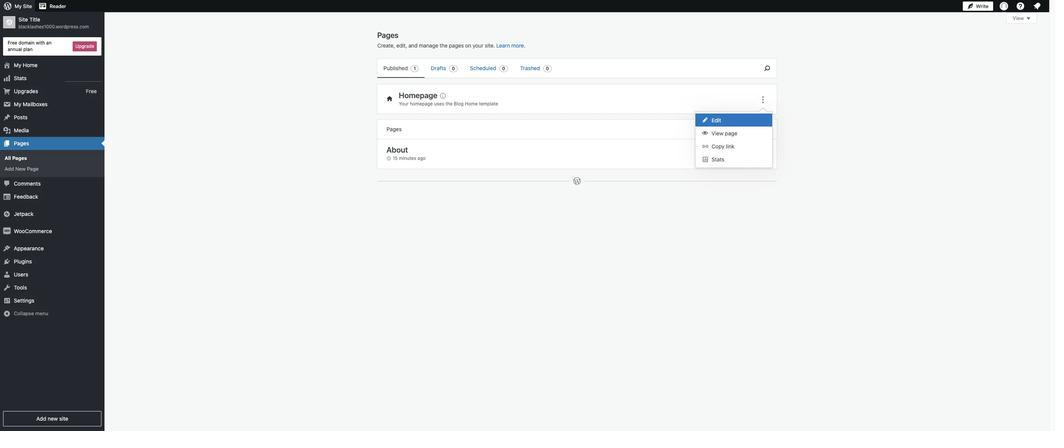 Task type: describe. For each thing, give the bounding box(es) containing it.
img image for jetpack
[[3, 211, 11, 218]]

your
[[399, 101, 409, 107]]

page
[[27, 166, 39, 172]]

homepage link
[[399, 91, 449, 100]]

appearance
[[14, 246, 44, 252]]

my site link
[[0, 0, 35, 12]]

menu containing published
[[377, 59, 754, 78]]

manage
[[419, 42, 438, 49]]

and
[[408, 42, 418, 49]]

add new page link
[[0, 164, 105, 174]]

edit link
[[696, 114, 772, 127]]

add new page
[[734, 126, 765, 132]]

manage your notifications image
[[1033, 2, 1042, 11]]

trashed
[[520, 65, 540, 71]]

.
[[524, 42, 525, 49]]

learn more
[[496, 42, 524, 49]]

site title blacklashes1000.wordpress.com
[[18, 16, 89, 30]]

0 for scheduled
[[502, 66, 505, 71]]

highest hourly views 0 image
[[65, 77, 101, 82]]

comments link
[[0, 178, 105, 191]]

stats link
[[0, 72, 105, 85]]

page inside view page button
[[725, 130, 737, 137]]

closed image
[[1027, 17, 1031, 20]]

learn more link
[[496, 42, 524, 49]]

add new page
[[5, 166, 39, 172]]

menu inside tooltip
[[696, 112, 772, 168]]

settings
[[14, 298, 34, 304]]

view for view
[[1013, 15, 1024, 21]]

ago
[[418, 156, 426, 161]]

0 for trashed
[[546, 66, 549, 71]]

main content containing pages
[[377, 12, 1037, 193]]

add for add new site
[[36, 416, 46, 423]]

more information image
[[439, 92, 446, 99]]

woocommerce link
[[0, 225, 105, 238]]

free domain with an annual plan
[[8, 40, 51, 52]]

title
[[29, 16, 40, 23]]

15
[[393, 156, 398, 161]]

mailboxes
[[23, 101, 48, 107]]

15 minutes ago link
[[387, 155, 430, 162]]

add for add new page
[[734, 126, 742, 132]]

jetpack link
[[0, 208, 105, 221]]

reader
[[50, 3, 66, 9]]

link
[[726, 143, 735, 150]]

site inside site title blacklashes1000.wordpress.com
[[18, 16, 28, 23]]

toggle menu image
[[759, 95, 768, 105]]

about
[[387, 146, 408, 154]]

free for free domain with an annual plan
[[8, 40, 17, 46]]

feedback link
[[0, 191, 105, 204]]

posts
[[14, 114, 28, 120]]

blacklashes1000.wordpress.com
[[18, 24, 89, 30]]

tools link
[[0, 282, 105, 295]]

my for my mailboxes
[[14, 101, 21, 107]]

add new site link
[[3, 412, 101, 427]]

copy
[[712, 143, 725, 150]]

jetpack
[[14, 211, 34, 217]]

add new site
[[36, 416, 68, 423]]

appearance link
[[0, 242, 105, 256]]

uses
[[434, 101, 444, 107]]

on
[[465, 42, 471, 49]]

your
[[473, 42, 483, 49]]

my home link
[[0, 59, 105, 72]]

the inside the pages create, edit, and manage the pages on your site. learn more .
[[440, 42, 448, 49]]

upgrade
[[75, 43, 94, 49]]

with
[[36, 40, 45, 46]]

pages inside all pages link
[[12, 155, 27, 161]]

view page
[[712, 130, 737, 137]]

copy link button
[[696, 140, 772, 153]]

media link
[[0, 124, 105, 137]]

tooltip containing edit
[[691, 108, 773, 168]]

media
[[14, 127, 29, 134]]

stats inside button
[[712, 156, 724, 163]]

img image for woocommerce
[[3, 228, 11, 236]]

edit,
[[396, 42, 407, 49]]

add new page link
[[731, 124, 768, 135]]

collapse menu link
[[0, 308, 105, 320]]

15 minutes ago
[[393, 156, 426, 161]]

your homepage uses the blog home template
[[399, 101, 498, 107]]

new for site
[[48, 416, 58, 423]]



Task type: locate. For each thing, give the bounding box(es) containing it.
menu
[[35, 311, 48, 317]]

free inside free domain with an annual plan
[[8, 40, 17, 46]]

site.
[[485, 42, 495, 49]]

my
[[15, 3, 22, 9], [14, 62, 21, 68], [14, 101, 21, 107]]

home
[[23, 62, 37, 68], [465, 101, 478, 107]]

2 0 from the left
[[502, 66, 505, 71]]

0 vertical spatial stats
[[14, 75, 27, 81]]

0 horizontal spatial home
[[23, 62, 37, 68]]

stats down my home
[[14, 75, 27, 81]]

new
[[15, 166, 26, 172]]

home right blog
[[465, 101, 478, 107]]

my for my site
[[15, 3, 22, 9]]

add for add new page
[[5, 166, 14, 172]]

the left blog
[[446, 101, 453, 107]]

plugins link
[[0, 256, 105, 269]]

my down the annual plan
[[14, 62, 21, 68]]

new inside add new page link
[[744, 126, 753, 132]]

1 vertical spatial add
[[5, 166, 14, 172]]

pages up new
[[12, 155, 27, 161]]

pages create, edit, and manage the pages on your site. learn more .
[[377, 31, 525, 49]]

upgrades
[[14, 88, 38, 94]]

0 right the trashed
[[546, 66, 549, 71]]

pages inside the pages create, edit, and manage the pages on your site. learn more .
[[377, 31, 399, 40]]

tools
[[14, 285, 27, 291]]

0 horizontal spatial view
[[712, 130, 724, 137]]

1 0 from the left
[[452, 66, 455, 71]]

0 right scheduled
[[502, 66, 505, 71]]

free up the annual plan
[[8, 40, 17, 46]]

blog
[[454, 101, 464, 107]]

my profile image
[[1000, 2, 1008, 10]]

img image inside woocommerce link
[[3, 228, 11, 236]]

pages link
[[0, 137, 105, 150]]

collapse menu
[[14, 311, 48, 317]]

0 vertical spatial new
[[744, 126, 753, 132]]

img image left woocommerce
[[3, 228, 11, 236]]

settings link
[[0, 295, 105, 308]]

domain
[[19, 40, 35, 46]]

1
[[414, 66, 416, 71]]

3 0 from the left
[[546, 66, 549, 71]]

menu containing edit
[[696, 112, 772, 168]]

2 vertical spatial my
[[14, 101, 21, 107]]

homepage
[[399, 91, 438, 100]]

scheduled
[[470, 65, 496, 71]]

1 horizontal spatial home
[[465, 101, 478, 107]]

1 vertical spatial img image
[[3, 228, 11, 236]]

page down toggle menu image
[[754, 126, 765, 132]]

1 horizontal spatial new
[[744, 126, 753, 132]]

page up link
[[725, 130, 737, 137]]

1 vertical spatial the
[[446, 101, 453, 107]]

site up title
[[23, 3, 32, 9]]

collapse
[[14, 311, 34, 317]]

1 img image from the top
[[3, 211, 11, 218]]

0 vertical spatial view
[[1013, 15, 1024, 21]]

0 horizontal spatial add
[[5, 166, 14, 172]]

the left pages
[[440, 42, 448, 49]]

2 horizontal spatial 0
[[546, 66, 549, 71]]

homepage
[[410, 101, 433, 107]]

img image inside jetpack link
[[3, 211, 11, 218]]

main content
[[377, 12, 1037, 193]]

create,
[[377, 42, 395, 49]]

woocommerce
[[14, 228, 52, 235]]

page
[[754, 126, 765, 132], [725, 130, 737, 137]]

view inside button
[[712, 130, 724, 137]]

about link
[[387, 146, 408, 154]]

1 vertical spatial site
[[18, 16, 28, 23]]

view inside button
[[1013, 15, 1024, 21]]

view page button
[[696, 127, 772, 140]]

an
[[46, 40, 51, 46]]

0 horizontal spatial 0
[[452, 66, 455, 71]]

0 vertical spatial home
[[23, 62, 37, 68]]

all pages link
[[0, 153, 105, 164]]

all pages
[[5, 155, 27, 161]]

1 vertical spatial menu
[[696, 112, 772, 168]]

0 vertical spatial site
[[23, 3, 32, 9]]

upgrade button
[[73, 41, 97, 51]]

my home
[[14, 62, 37, 68]]

stats
[[14, 75, 27, 81], [712, 156, 724, 163]]

help image
[[1016, 2, 1025, 11]]

1 horizontal spatial page
[[754, 126, 765, 132]]

1 vertical spatial stats
[[712, 156, 724, 163]]

free down highest hourly views 0 'image'
[[86, 88, 97, 94]]

pages
[[449, 42, 464, 49]]

view
[[1013, 15, 1024, 21], [712, 130, 724, 137]]

site
[[23, 3, 32, 9], [18, 16, 28, 23]]

home down the annual plan
[[23, 62, 37, 68]]

pages inside the pages link
[[14, 140, 29, 147]]

view button
[[1006, 12, 1037, 24]]

0 vertical spatial img image
[[3, 211, 11, 218]]

stats button
[[696, 153, 772, 166]]

comments
[[14, 181, 41, 187]]

pages up about link
[[387, 126, 402, 133]]

2 vertical spatial add
[[36, 416, 46, 423]]

new for page
[[744, 126, 753, 132]]

site
[[59, 416, 68, 423]]

add
[[734, 126, 742, 132], [5, 166, 14, 172], [36, 416, 46, 423]]

tooltip
[[691, 108, 773, 168]]

template
[[479, 101, 498, 107]]

all
[[5, 155, 11, 161]]

new up copy link button
[[744, 126, 753, 132]]

0 vertical spatial menu
[[377, 59, 754, 78]]

1 vertical spatial view
[[712, 130, 724, 137]]

page inside add new page link
[[754, 126, 765, 132]]

annual plan
[[8, 46, 33, 52]]

0
[[452, 66, 455, 71], [502, 66, 505, 71], [546, 66, 549, 71]]

pages down the "media"
[[14, 140, 29, 147]]

0 vertical spatial the
[[440, 42, 448, 49]]

img image
[[3, 211, 11, 218], [3, 228, 11, 236]]

users
[[14, 272, 28, 278]]

my up posts on the top of the page
[[14, 101, 21, 107]]

edit
[[712, 117, 721, 124]]

0 horizontal spatial stats
[[14, 75, 27, 81]]

0 for drafts
[[452, 66, 455, 71]]

stats down copy
[[712, 156, 724, 163]]

view up copy
[[712, 130, 724, 137]]

2 img image from the top
[[3, 228, 11, 236]]

plugins
[[14, 259, 32, 265]]

write link
[[963, 0, 993, 12]]

1 horizontal spatial view
[[1013, 15, 1024, 21]]

0 horizontal spatial new
[[48, 416, 58, 423]]

1 horizontal spatial stats
[[712, 156, 724, 163]]

my site
[[15, 3, 32, 9]]

users link
[[0, 269, 105, 282]]

0 horizontal spatial page
[[725, 130, 737, 137]]

view for view page
[[712, 130, 724, 137]]

1 vertical spatial free
[[86, 88, 97, 94]]

0 vertical spatial my
[[15, 3, 22, 9]]

new left site
[[48, 416, 58, 423]]

img image left jetpack
[[3, 211, 11, 218]]

None search field
[[758, 59, 777, 78]]

1 vertical spatial home
[[465, 101, 478, 107]]

new
[[744, 126, 753, 132], [48, 416, 58, 423]]

free for free
[[86, 88, 97, 94]]

view left closed "image"
[[1013, 15, 1024, 21]]

my left reader link
[[15, 3, 22, 9]]

feedback
[[14, 194, 38, 200]]

published
[[383, 65, 408, 71]]

1 horizontal spatial add
[[36, 416, 46, 423]]

reader link
[[35, 0, 69, 12]]

free
[[8, 40, 17, 46], [86, 88, 97, 94]]

new inside the add new site link
[[48, 416, 58, 423]]

1 vertical spatial new
[[48, 416, 58, 423]]

0 right the drafts
[[452, 66, 455, 71]]

1 vertical spatial my
[[14, 62, 21, 68]]

0 horizontal spatial free
[[8, 40, 17, 46]]

site left title
[[18, 16, 28, 23]]

my mailboxes link
[[0, 98, 105, 111]]

write
[[976, 3, 989, 9]]

1 horizontal spatial free
[[86, 88, 97, 94]]

open search image
[[758, 64, 777, 73]]

minutes
[[399, 156, 416, 161]]

my mailboxes
[[14, 101, 48, 107]]

1 horizontal spatial 0
[[502, 66, 505, 71]]

drafts
[[431, 65, 446, 71]]

0 vertical spatial free
[[8, 40, 17, 46]]

menu
[[377, 59, 754, 78], [696, 112, 772, 168]]

pages up create,
[[377, 31, 399, 40]]

0 vertical spatial add
[[734, 126, 742, 132]]

posts link
[[0, 111, 105, 124]]

pages
[[377, 31, 399, 40], [387, 126, 402, 133], [14, 140, 29, 147], [12, 155, 27, 161]]

my for my home
[[14, 62, 21, 68]]

2 horizontal spatial add
[[734, 126, 742, 132]]

copy link
[[712, 143, 735, 150]]



Task type: vqa. For each thing, say whether or not it's contained in the screenshot.


